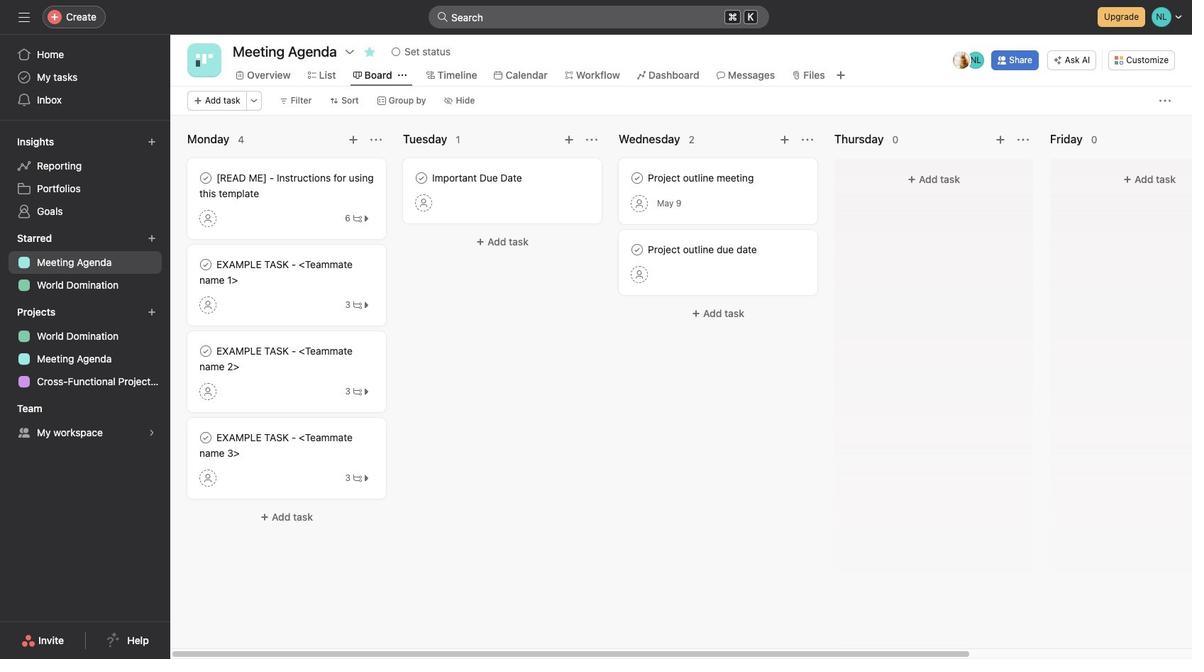Task type: describe. For each thing, give the bounding box(es) containing it.
more section actions image for second add task icon
[[1018, 134, 1030, 146]]

2 mark complete image from the top
[[197, 343, 214, 360]]

show options image
[[344, 46, 356, 58]]

hide sidebar image
[[18, 11, 30, 23]]

teams element
[[0, 396, 170, 447]]

remove from starred image
[[364, 46, 376, 58]]

starred element
[[0, 226, 170, 300]]

1 mark complete image from the top
[[197, 170, 214, 187]]

prominent image
[[437, 11, 449, 23]]

projects element
[[0, 300, 170, 396]]

1 vertical spatial mark complete checkbox
[[197, 256, 214, 273]]

add tab image
[[836, 70, 847, 81]]

global element
[[0, 35, 170, 120]]

0 horizontal spatial more actions image
[[250, 97, 258, 105]]

tab actions image
[[398, 71, 407, 80]]



Task type: vqa. For each thing, say whether or not it's contained in the screenshot.
THE PROJECTS ELEMENT
yes



Task type: locate. For each thing, give the bounding box(es) containing it.
insights element
[[0, 129, 170, 226]]

new project or portfolio image
[[148, 308, 156, 317]]

2 vertical spatial mark complete checkbox
[[197, 430, 214, 447]]

add task image
[[348, 134, 359, 146], [780, 134, 791, 146]]

2 add task image from the left
[[996, 134, 1007, 146]]

0 horizontal spatial more section actions image
[[371, 134, 382, 146]]

Mark complete checkbox
[[413, 170, 430, 187], [197, 256, 214, 273], [197, 430, 214, 447]]

1 horizontal spatial more section actions image
[[1018, 134, 1030, 146]]

new insights image
[[148, 138, 156, 146]]

0 vertical spatial mark complete image
[[197, 170, 214, 187]]

more section actions image for 2nd add task icon from the right
[[587, 134, 598, 146]]

more section actions image
[[802, 134, 814, 146], [1018, 134, 1030, 146]]

mark complete image
[[413, 170, 430, 187], [629, 170, 646, 187], [629, 241, 646, 258], [197, 256, 214, 273]]

mark complete image
[[197, 170, 214, 187], [197, 343, 214, 360], [197, 430, 214, 447]]

None field
[[429, 6, 770, 28]]

Search tasks, projects, and more text field
[[429, 6, 770, 28]]

1 more section actions image from the left
[[802, 134, 814, 146]]

1 horizontal spatial add task image
[[996, 134, 1007, 146]]

1 add task image from the left
[[564, 134, 575, 146]]

add task image
[[564, 134, 575, 146], [996, 134, 1007, 146]]

2 add task image from the left
[[780, 134, 791, 146]]

2 more section actions image from the left
[[1018, 134, 1030, 146]]

more actions image
[[1160, 95, 1172, 107], [250, 97, 258, 105]]

1 horizontal spatial add task image
[[780, 134, 791, 146]]

1 vertical spatial mark complete image
[[197, 343, 214, 360]]

0 horizontal spatial more section actions image
[[802, 134, 814, 146]]

2 vertical spatial mark complete image
[[197, 430, 214, 447]]

0 vertical spatial mark complete checkbox
[[413, 170, 430, 187]]

Mark complete checkbox
[[197, 170, 214, 187], [629, 170, 646, 187], [629, 241, 646, 258], [197, 343, 214, 360]]

1 more section actions image from the left
[[371, 134, 382, 146]]

add items to starred image
[[148, 234, 156, 243]]

2 more section actions image from the left
[[587, 134, 598, 146]]

1 horizontal spatial more actions image
[[1160, 95, 1172, 107]]

more section actions image for 1st add task image from the right
[[802, 134, 814, 146]]

0 horizontal spatial add task image
[[348, 134, 359, 146]]

0 horizontal spatial add task image
[[564, 134, 575, 146]]

3 mark complete image from the top
[[197, 430, 214, 447]]

board image
[[196, 52, 213, 69]]

1 add task image from the left
[[348, 134, 359, 146]]

1 horizontal spatial more section actions image
[[587, 134, 598, 146]]

more section actions image
[[371, 134, 382, 146], [587, 134, 598, 146]]

more section actions image for second add task image from the right
[[371, 134, 382, 146]]

see details, my workspace image
[[148, 429, 156, 437]]



